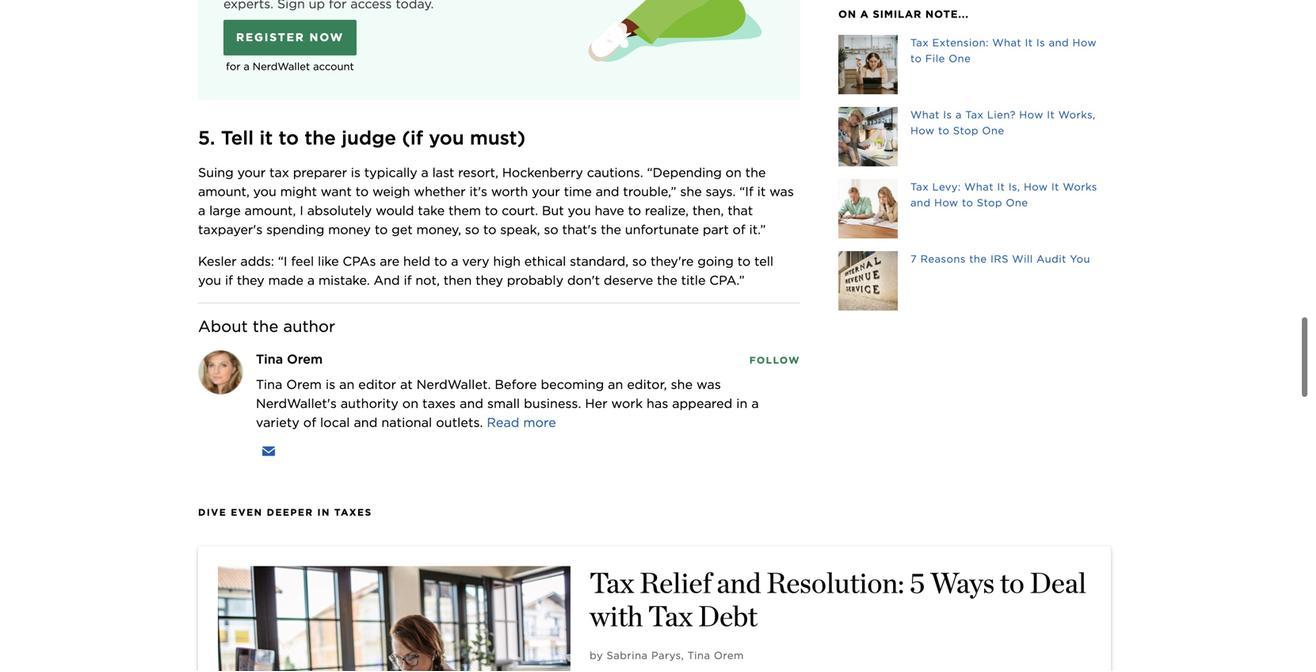 Task type: describe. For each thing, give the bounding box(es) containing it.
to inside tax relief and resolution: 5 ways to deal with tax debt
[[1000, 566, 1025, 600]]

now
[[310, 30, 344, 44]]

high
[[493, 254, 521, 269]]

taxes
[[423, 396, 456, 411]]

local
[[320, 415, 350, 430]]

on
[[839, 8, 857, 20]]

audit
[[1037, 253, 1067, 265]]

illustration image
[[587, 0, 763, 62]]

appeared
[[672, 396, 733, 411]]

tax for 5
[[590, 566, 634, 600]]

2 an from the left
[[608, 377, 623, 392]]

tax up "by sabrina parys , tina orem"
[[648, 599, 693, 633]]

to inside the tax levy: what it is, how it works and how to stop one
[[962, 197, 974, 209]]

1 vertical spatial your
[[532, 184, 560, 199]]

how up levy:
[[911, 124, 935, 137]]

hockenberry
[[502, 165, 583, 180]]

judge
[[342, 126, 396, 149]]

,
[[681, 650, 684, 662]]

stop inside the tax levy: what it is, how it works and how to stop one
[[977, 197, 1003, 209]]

speak,
[[500, 222, 540, 237]]

dive
[[198, 507, 227, 518]]

is inside "tax extension: what it is and how to file one"
[[1037, 36, 1046, 49]]

on inside suing your tax preparer is typically a last resort, hockenberry cautions. "depending on the amount, you might want to weigh whether it's worth your time and trouble," she says. "if it was a large amount, i absolutely would take them to court. but you have to realize, then, that taxpayer's spending money to get money, so to speak, so that's the unfortunate part of it."
[[726, 165, 742, 180]]

going
[[698, 254, 734, 269]]

kesler adds: "i feel like cpas are held to a very high ethical standard, so they're going to tell you if they made a mistake. and if not, then they probably don't deserve the title cpa."
[[198, 254, 778, 288]]

becoming
[[541, 377, 604, 392]]

has
[[647, 396, 669, 411]]

what for levy:
[[965, 181, 994, 193]]

realize,
[[645, 203, 689, 218]]

taxpayer's
[[198, 222, 263, 237]]

the up "if
[[746, 165, 766, 180]]

by
[[590, 650, 603, 662]]

small
[[487, 396, 520, 411]]

more
[[523, 415, 556, 430]]

2 vertical spatial orem
[[714, 650, 744, 662]]

might
[[280, 184, 317, 199]]

are
[[380, 254, 400, 269]]

the inside kesler adds: "i feel like cpas are held to a very high ethical standard, so they're going to tell you if they made a mistake. and if not, then they probably don't deserve the title cpa."
[[657, 273, 678, 288]]

the down have
[[601, 222, 621, 237]]

she inside suing your tax preparer is typically a last resort, hockenberry cautions. "depending on the amount, you might want to weigh whether it's worth your time and trouble," she says. "if it was a large amount, i absolutely would take them to court. but you have to realize, then, that taxpayer's spending money to get money, so to speak, so that's the unfortunate part of it."
[[680, 184, 702, 199]]

cpas
[[343, 254, 376, 269]]

and up outlets.
[[460, 396, 484, 411]]

5.
[[198, 126, 215, 149]]

stop inside what is a tax lien? how it works, how to stop one
[[953, 124, 979, 137]]

and inside suing your tax preparer is typically a last resort, hockenberry cautions. "depending on the amount, you might want to weigh whether it's worth your time and trouble," she says. "if it was a large amount, i absolutely would take them to court. but you have to realize, then, that taxpayer's spending money to get money, so to speak, so that's the unfortunate part of it."
[[596, 184, 619, 199]]

held
[[403, 254, 430, 269]]

have
[[595, 203, 624, 218]]

file
[[926, 52, 945, 65]]

you inside kesler adds: "i feel like cpas are held to a very high ethical standard, so they're going to tell you if they made a mistake. and if not, then they probably don't deserve the title cpa."
[[198, 273, 221, 288]]

is inside tina orem is an editor at nerdwallet. before becoming an editor, she was nerdwallet's authority on taxes and small business. her work has appeared in a variety of local and national outlets.
[[326, 377, 335, 392]]

of inside suing your tax preparer is typically a last resort, hockenberry cautions. "depending on the amount, you might want to weigh whether it's worth your time and trouble," she says. "if it was a large amount, i absolutely would take them to court. but you have to realize, then, that taxpayer's spending money to get money, so to speak, so that's the unfortunate part of it."
[[733, 222, 746, 237]]

what is a tax lien? how it works, how to stop one
[[911, 109, 1096, 137]]

0 vertical spatial amount,
[[198, 184, 250, 199]]

how right is,
[[1024, 181, 1048, 193]]

suing
[[198, 165, 234, 180]]

works
[[1063, 181, 1098, 193]]

spending
[[266, 222, 324, 237]]

parys
[[652, 650, 681, 662]]

to left speak,
[[483, 222, 497, 237]]

like
[[318, 254, 339, 269]]

mistake.
[[319, 273, 370, 288]]

tax
[[270, 165, 289, 180]]

court.
[[502, 203, 538, 218]]

tell
[[755, 254, 774, 269]]

she inside tina orem is an editor at nerdwallet. before becoming an editor, she was nerdwallet's authority on taxes and small business. her work has appeared in a variety of local and national outlets.
[[671, 377, 693, 392]]

absolutely
[[307, 203, 372, 218]]

orem for tina orem is an editor at nerdwallet. before becoming an editor, she was nerdwallet's authority on taxes and small business. her work has appeared in a variety of local and national outlets.
[[286, 377, 322, 392]]

tina for tina orem is an editor at nerdwallet. before becoming an editor, she was nerdwallet's authority on taxes and small business. her work has appeared in a variety of local and national outlets.
[[256, 377, 283, 392]]

them
[[449, 203, 481, 218]]

so inside kesler adds: "i feel like cpas are held to a very high ethical standard, so they're going to tell you if they made a mistake. and if not, then they probably don't deserve the title cpa."
[[632, 254, 647, 269]]

how inside "tax extension: what it is and how to file one"
[[1073, 36, 1097, 49]]

i
[[300, 203, 304, 218]]

about the author element
[[198, 303, 801, 464]]

feel
[[291, 254, 314, 269]]

tina orem image
[[199, 351, 243, 394]]

5. tell it to the judge (if you must)
[[198, 126, 526, 149]]

tax for is
[[911, 36, 929, 49]]

on inside tina orem is an editor at nerdwallet. before becoming an editor, she was nerdwallet's authority on taxes and small business. her work has appeared in a variety of local and national outlets.
[[403, 396, 419, 411]]

on a similar note...
[[839, 8, 969, 20]]

will
[[1012, 253, 1033, 265]]

to down it's
[[485, 203, 498, 218]]

money
[[328, 222, 371, 237]]

tina orem link
[[256, 351, 323, 367]]

what inside what is a tax lien? how it works, how to stop one
[[911, 109, 940, 121]]

tax extension: what it is and how to file one link
[[839, 35, 1111, 94]]

tax levy: what it is, how it works and how to stop one link
[[839, 179, 1111, 239]]

1 if from the left
[[225, 273, 233, 288]]

don't
[[567, 273, 600, 288]]

deserve
[[604, 273, 653, 288]]

it inside what is a tax lien? how it works, how to stop one
[[1047, 109, 1055, 121]]

a up the then
[[451, 254, 459, 269]]

how down levy:
[[935, 197, 959, 209]]

a left last
[[421, 165, 429, 180]]

and inside tax relief and resolution: 5 ways to deal with tax debt
[[717, 566, 761, 600]]

for a nerdwallet account
[[226, 60, 354, 72]]

a down the feel
[[307, 273, 315, 288]]

even
[[231, 507, 263, 518]]

and
[[374, 273, 400, 288]]

7 reasons the irs will audit you
[[911, 253, 1091, 265]]

and inside "tax extension: what it is and how to file one"
[[1049, 36, 1069, 49]]

part
[[703, 222, 729, 237]]

2 if from the left
[[404, 273, 412, 288]]

take
[[418, 203, 445, 218]]

time
[[564, 184, 592, 199]]

read
[[487, 415, 520, 430]]

one inside what is a tax lien? how it works, how to stop one
[[982, 124, 1005, 137]]

you
[[1070, 253, 1091, 265]]

tax for is,
[[911, 181, 929, 193]]

large
[[209, 203, 241, 218]]

they're
[[651, 254, 694, 269]]

author
[[283, 317, 335, 336]]

nerdwallet's
[[256, 396, 337, 411]]



Task type: locate. For each thing, give the bounding box(es) containing it.
you down kesler
[[198, 273, 221, 288]]

(if
[[402, 126, 423, 149]]

0 vertical spatial one
[[949, 52, 971, 65]]

0 vertical spatial she
[[680, 184, 702, 199]]

that
[[728, 203, 753, 218]]

0 vertical spatial tina
[[256, 351, 283, 367]]

tina orem
[[256, 351, 323, 367]]

a left the large on the left of page
[[198, 203, 206, 218]]

what
[[993, 36, 1022, 49], [911, 109, 940, 121], [965, 181, 994, 193]]

before
[[495, 377, 537, 392]]

it."
[[749, 222, 766, 237]]

1 horizontal spatial on
[[726, 165, 742, 180]]

to left file
[[911, 52, 922, 65]]

one down lien?
[[982, 124, 1005, 137]]

amount, up the large on the left of page
[[198, 184, 250, 199]]

a left lien?
[[956, 109, 962, 121]]

to up tax
[[279, 126, 299, 149]]

is up want
[[351, 165, 361, 180]]

deeper
[[267, 507, 313, 518]]

lien?
[[988, 109, 1016, 121]]

1 horizontal spatial is
[[351, 165, 361, 180]]

1 horizontal spatial in
[[737, 396, 748, 411]]

what for extension:
[[993, 36, 1022, 49]]

her
[[585, 396, 608, 411]]

amount, left i
[[245, 203, 296, 218]]

sabrina
[[607, 650, 648, 662]]

to right want
[[356, 184, 369, 199]]

tax inside what is a tax lien? how it works, how to stop one
[[966, 109, 984, 121]]

very
[[462, 254, 490, 269]]

an up authority
[[339, 377, 355, 392]]

want
[[321, 184, 352, 199]]

read more link
[[487, 415, 556, 430]]

to left deal
[[1000, 566, 1025, 600]]

worth
[[491, 184, 528, 199]]

and up have
[[596, 184, 619, 199]]

tina down the about the author
[[256, 351, 283, 367]]

2 they from the left
[[476, 273, 503, 288]]

tax up file
[[911, 36, 929, 49]]

1 vertical spatial is
[[326, 377, 335, 392]]

it left works,
[[1047, 109, 1055, 121]]

to left get
[[375, 222, 388, 237]]

1 horizontal spatial of
[[733, 222, 746, 237]]

authority
[[341, 396, 399, 411]]

deal
[[1030, 566, 1087, 600]]

1 vertical spatial stop
[[977, 197, 1003, 209]]

how up works,
[[1073, 36, 1097, 49]]

1 horizontal spatial is
[[1037, 36, 1046, 49]]

you down tax
[[253, 184, 277, 199]]

cpa."
[[710, 273, 745, 288]]

0 horizontal spatial if
[[225, 273, 233, 288]]

trouble,"
[[623, 184, 677, 199]]

0 horizontal spatial is
[[326, 377, 335, 392]]

and up works,
[[1049, 36, 1069, 49]]

one down extension:
[[949, 52, 971, 65]]

the down they're
[[657, 273, 678, 288]]

it right tell
[[260, 126, 273, 149]]

tax inside the tax levy: what it is, how it works and how to stop one
[[911, 181, 929, 193]]

typically
[[364, 165, 418, 180]]

orem for tina orem
[[287, 351, 323, 367]]

was up "appeared"
[[697, 377, 721, 392]]

title
[[681, 273, 706, 288]]

what down file
[[911, 109, 940, 121]]

with
[[590, 599, 643, 633]]

outlets.
[[436, 415, 483, 430]]

it left is,
[[997, 181, 1005, 193]]

tina inside tina orem is an editor at nerdwallet. before becoming an editor, she was nerdwallet's authority on taxes and small business. her work has appeared in a variety of local and national outlets.
[[256, 377, 283, 392]]

one
[[949, 52, 971, 65], [982, 124, 1005, 137], [1006, 197, 1029, 209]]

what inside "tax extension: what it is and how to file one"
[[993, 36, 1022, 49]]

it
[[1025, 36, 1033, 49], [1047, 109, 1055, 121], [997, 181, 1005, 193], [1052, 181, 1060, 193]]

0 vertical spatial on
[[726, 165, 742, 180]]

1 vertical spatial on
[[403, 396, 419, 411]]

2 vertical spatial one
[[1006, 197, 1029, 209]]

so up deserve
[[632, 254, 647, 269]]

to up levy:
[[938, 124, 950, 137]]

tina orem is an editor at nerdwallet. before becoming an editor, she was nerdwallet's authority on taxes and small business. her work has appeared in a variety of local and national outlets.
[[256, 377, 759, 430]]

similar
[[873, 8, 922, 20]]

0 vertical spatial stop
[[953, 124, 979, 137]]

0 vertical spatial it
[[260, 126, 273, 149]]

tina for tina orem
[[256, 351, 283, 367]]

it left works at the top of the page
[[1052, 181, 1060, 193]]

so
[[465, 222, 480, 237], [544, 222, 559, 237], [632, 254, 647, 269]]

1 vertical spatial in
[[317, 507, 330, 518]]

for
[[226, 60, 241, 72]]

tax left levy:
[[911, 181, 929, 193]]

7 reasons the irs will audit you link
[[839, 251, 1111, 311]]

tax left lien?
[[966, 109, 984, 121]]

orem
[[287, 351, 323, 367], [286, 377, 322, 392], [714, 650, 744, 662]]

1 vertical spatial is
[[944, 109, 952, 121]]

is
[[351, 165, 361, 180], [326, 377, 335, 392]]

if left not,
[[404, 273, 412, 288]]

1 vertical spatial she
[[671, 377, 693, 392]]

but
[[542, 203, 564, 218]]

in inside tina orem is an editor at nerdwallet. before becoming an editor, she was nerdwallet's authority on taxes and small business. her work has appeared in a variety of local and national outlets.
[[737, 396, 748, 411]]

2 horizontal spatial so
[[632, 254, 647, 269]]

is up local
[[326, 377, 335, 392]]

is inside suing your tax preparer is typically a last resort, hockenberry cautions. "depending on the amount, you might want to weigh whether it's worth your time and trouble," she says. "if it was a large amount, i absolutely would take them to court. but you have to realize, then, that taxpayer's spending money to get money, so to speak, so that's the unfortunate part of it."
[[351, 165, 361, 180]]

a right on
[[861, 8, 869, 20]]

what right levy:
[[965, 181, 994, 193]]

work
[[612, 396, 643, 411]]

account
[[313, 60, 354, 72]]

is inside what is a tax lien? how it works, how to stop one
[[944, 109, 952, 121]]

1 vertical spatial tina
[[256, 377, 283, 392]]

is,
[[1009, 181, 1021, 193]]

you
[[429, 126, 464, 149], [253, 184, 277, 199], [568, 203, 591, 218], [198, 273, 221, 288]]

dive even deeper in taxes
[[198, 507, 372, 518]]

1 vertical spatial one
[[982, 124, 1005, 137]]

variety
[[256, 415, 300, 430]]

1 horizontal spatial your
[[532, 184, 560, 199]]

to up not,
[[434, 254, 447, 269]]

and right relief at bottom
[[717, 566, 761, 600]]

"depending
[[647, 165, 722, 180]]

the left irs
[[970, 253, 987, 265]]

to up reasons
[[962, 197, 974, 209]]

what right extension:
[[993, 36, 1022, 49]]

extension:
[[933, 36, 989, 49]]

"i
[[278, 254, 287, 269]]

0 horizontal spatial on
[[403, 396, 419, 411]]

how
[[1073, 36, 1097, 49], [1020, 109, 1044, 121], [911, 124, 935, 137], [1024, 181, 1048, 193], [935, 197, 959, 209]]

by sabrina parys , tina orem
[[590, 650, 744, 662]]

0 horizontal spatial so
[[465, 222, 480, 237]]

was right "if
[[770, 184, 794, 199]]

one inside the tax levy: what it is, how it works and how to stop one
[[1006, 197, 1029, 209]]

of
[[733, 222, 746, 237], [303, 415, 316, 430]]

0 vertical spatial your
[[237, 165, 266, 180]]

to left tell
[[738, 254, 751, 269]]

one inside "tax extension: what it is and how to file one"
[[949, 52, 971, 65]]

in right "appeared"
[[737, 396, 748, 411]]

your down hockenberry
[[532, 184, 560, 199]]

your left tax
[[237, 165, 266, 180]]

0 horizontal spatial your
[[237, 165, 266, 180]]

stop up irs
[[977, 197, 1003, 209]]

0 vertical spatial is
[[351, 165, 361, 180]]

1 they from the left
[[237, 273, 265, 288]]

1 vertical spatial was
[[697, 377, 721, 392]]

you up that's
[[568, 203, 591, 218]]

tina down tina orem 'link'
[[256, 377, 283, 392]]

tax left relief at bottom
[[590, 566, 634, 600]]

resolution:
[[767, 566, 904, 600]]

if down kesler
[[225, 273, 233, 288]]

editor
[[359, 377, 396, 392]]

she down "depending
[[680, 184, 702, 199]]

0 horizontal spatial they
[[237, 273, 265, 288]]

she up "appeared"
[[671, 377, 693, 392]]

that's
[[562, 222, 597, 237]]

0 vertical spatial was
[[770, 184, 794, 199]]

1 horizontal spatial if
[[404, 273, 412, 288]]

probably
[[507, 273, 564, 288]]

1 horizontal spatial it
[[757, 184, 766, 199]]

of inside tina orem is an editor at nerdwallet. before becoming an editor, she was nerdwallet's authority on taxes and small business. her work has appeared in a variety of local and national outlets.
[[303, 415, 316, 430]]

register
[[236, 30, 305, 44]]

1 an from the left
[[339, 377, 355, 392]]

to inside what is a tax lien? how it works, how to stop one
[[938, 124, 950, 137]]

tax inside "tax extension: what it is and how to file one"
[[911, 36, 929, 49]]

was inside suing your tax preparer is typically a last resort, hockenberry cautions. "depending on the amount, you might want to weigh whether it's worth your time and trouble," she says. "if it was a large amount, i absolutely would take them to court. but you have to realize, then, that taxpayer's spending money to get money, so to speak, so that's the unfortunate part of it."
[[770, 184, 794, 199]]

it right extension:
[[1025, 36, 1033, 49]]

an up work
[[608, 377, 623, 392]]

orem down debt
[[714, 650, 744, 662]]

and inside the tax levy: what it is, how it works and how to stop one
[[911, 197, 931, 209]]

what inside the tax levy: what it is, how it works and how to stop one
[[965, 181, 994, 193]]

orem inside tina orem is an editor at nerdwallet. before becoming an editor, she was nerdwallet's authority on taxes and small business. her work has appeared in a variety of local and national outlets.
[[286, 377, 322, 392]]

so down 'them'
[[465, 222, 480, 237]]

national
[[382, 415, 432, 430]]

stop up levy:
[[953, 124, 979, 137]]

0 vertical spatial orem
[[287, 351, 323, 367]]

in
[[737, 396, 748, 411], [317, 507, 330, 518]]

1 horizontal spatial one
[[982, 124, 1005, 137]]

to
[[911, 52, 922, 65], [938, 124, 950, 137], [279, 126, 299, 149], [356, 184, 369, 199], [962, 197, 974, 209], [485, 203, 498, 218], [628, 203, 641, 218], [375, 222, 388, 237], [483, 222, 497, 237], [434, 254, 447, 269], [738, 254, 751, 269], [1000, 566, 1025, 600]]

a inside tina orem is an editor at nerdwallet. before becoming an editor, she was nerdwallet's authority on taxes and small business. her work has appeared in a variety of local and national outlets.
[[752, 396, 759, 411]]

kesler
[[198, 254, 237, 269]]

2 vertical spatial what
[[965, 181, 994, 193]]

"if
[[740, 184, 754, 199]]

and up 7 on the top
[[911, 197, 931, 209]]

get
[[392, 222, 413, 237]]

0 vertical spatial in
[[737, 396, 748, 411]]

would
[[376, 203, 414, 218]]

0 horizontal spatial was
[[697, 377, 721, 392]]

1 horizontal spatial they
[[476, 273, 503, 288]]

they down the adds: in the left of the page
[[237, 273, 265, 288]]

on up "if
[[726, 165, 742, 180]]

tina right ,
[[688, 650, 711, 662]]

follow button
[[750, 352, 801, 367]]

at
[[400, 377, 413, 392]]

amount,
[[198, 184, 250, 199], [245, 203, 296, 218]]

unfortunate
[[625, 222, 699, 237]]

then,
[[693, 203, 724, 218]]

0 horizontal spatial is
[[944, 109, 952, 121]]

of left it."
[[733, 222, 746, 237]]

5
[[910, 566, 925, 600]]

0 horizontal spatial in
[[317, 507, 330, 518]]

they down very
[[476, 273, 503, 288]]

nerdwallet.
[[417, 377, 491, 392]]

is
[[1037, 36, 1046, 49], [944, 109, 952, 121]]

how right lien?
[[1020, 109, 1044, 121]]

of down nerdwallet's
[[303, 415, 316, 430]]

a inside what is a tax lien? how it works, how to stop one
[[956, 109, 962, 121]]

0 vertical spatial what
[[993, 36, 1022, 49]]

1 vertical spatial of
[[303, 415, 316, 430]]

1 horizontal spatial was
[[770, 184, 794, 199]]

orem down author
[[287, 351, 323, 367]]

0 horizontal spatial one
[[949, 52, 971, 65]]

and down authority
[[354, 415, 378, 430]]

0 horizontal spatial of
[[303, 415, 316, 430]]

to inside "tax extension: what it is and how to file one"
[[911, 52, 922, 65]]

0 horizontal spatial it
[[260, 126, 273, 149]]

the up tina orem 'link'
[[253, 317, 279, 336]]

0 horizontal spatial an
[[339, 377, 355, 392]]

2 horizontal spatial one
[[1006, 197, 1029, 209]]

money,
[[417, 222, 461, 237]]

a right for
[[244, 60, 250, 72]]

in left taxes on the left bottom
[[317, 507, 330, 518]]

1 vertical spatial what
[[911, 109, 940, 121]]

a down the follow
[[752, 396, 759, 411]]

1 horizontal spatial so
[[544, 222, 559, 237]]

on up national in the left of the page
[[403, 396, 419, 411]]

orem up nerdwallet's
[[286, 377, 322, 392]]

so down but
[[544, 222, 559, 237]]

1 horizontal spatial an
[[608, 377, 623, 392]]

relief
[[640, 566, 712, 600]]

it inside "tax extension: what it is and how to file one"
[[1025, 36, 1033, 49]]

it right "if
[[757, 184, 766, 199]]

tina
[[256, 351, 283, 367], [256, 377, 283, 392], [688, 650, 711, 662]]

tax relief and resolution: 5 ways to deal with tax debt
[[590, 566, 1087, 633]]

1 vertical spatial amount,
[[245, 203, 296, 218]]

taxes
[[334, 507, 372, 518]]

was inside tina orem is an editor at nerdwallet. before becoming an editor, she was nerdwallet's authority on taxes and small business. her work has appeared in a variety of local and national outlets.
[[697, 377, 721, 392]]

one down is,
[[1006, 197, 1029, 209]]

note...
[[926, 8, 969, 20]]

it's
[[470, 184, 488, 199]]

about the author
[[198, 317, 335, 336]]

2 vertical spatial tina
[[688, 650, 711, 662]]

1 vertical spatial it
[[757, 184, 766, 199]]

weigh
[[373, 184, 410, 199]]

7
[[911, 253, 917, 265]]

you right (if
[[429, 126, 464, 149]]

to down trouble,"
[[628, 203, 641, 218]]

0 vertical spatial of
[[733, 222, 746, 237]]

the up preparer
[[305, 126, 336, 149]]

register now
[[236, 30, 344, 44]]

0 vertical spatial is
[[1037, 36, 1046, 49]]

business.
[[524, 396, 581, 411]]

1 vertical spatial orem
[[286, 377, 322, 392]]

tell
[[221, 126, 254, 149]]

irs
[[991, 253, 1009, 265]]

it inside suing your tax preparer is typically a last resort, hockenberry cautions. "depending on the amount, you might want to weigh whether it's worth your time and trouble," she says. "if it was a large amount, i absolutely would take them to court. but you have to realize, then, that taxpayer's spending money to get money, so to speak, so that's the unfortunate part of it."
[[757, 184, 766, 199]]



Task type: vqa. For each thing, say whether or not it's contained in the screenshot.
Randa Kriss's profile picture
no



